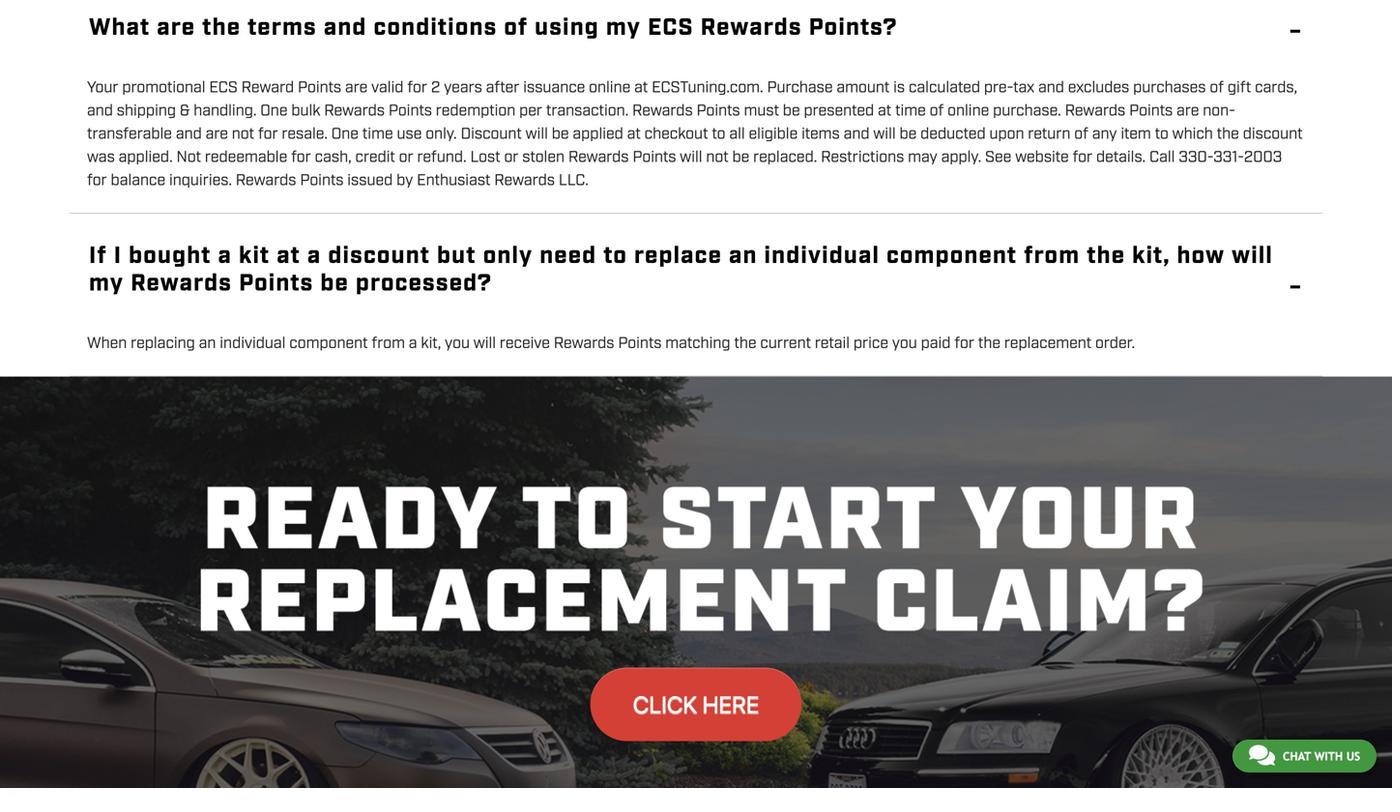 Task type: vqa. For each thing, say whether or not it's contained in the screenshot.
One to the top
yes



Task type: describe. For each thing, give the bounding box(es) containing it.
1 vertical spatial component
[[289, 334, 368, 354]]

any
[[1093, 124, 1118, 144]]

discount
[[461, 124, 522, 144]]

credit
[[355, 147, 395, 168]]

bulk
[[291, 101, 321, 121]]

2 horizontal spatial to
[[1156, 124, 1169, 144]]

not
[[177, 147, 201, 168]]

applied.
[[119, 147, 173, 168]]

non-
[[1204, 101, 1236, 121]]

if
[[89, 241, 107, 272]]

retail
[[815, 334, 850, 354]]

checkout
[[645, 124, 709, 144]]

of left gift
[[1210, 78, 1225, 98]]

all
[[730, 124, 745, 144]]

chat with us
[[1284, 750, 1361, 763]]

1 vertical spatial not
[[707, 147, 729, 168]]

be up may
[[900, 124, 917, 144]]

kit
[[239, 241, 270, 272]]

calculated
[[909, 78, 981, 98]]

order.
[[1096, 334, 1136, 354]]

for down "was" on the left top of page
[[87, 171, 107, 191]]

using
[[535, 13, 600, 44]]

will up restrictions
[[874, 124, 896, 144]]

here
[[703, 691, 760, 718]]

replace
[[635, 241, 723, 272]]

the inside if i bought a kit at a discount but only need to replace an individual component from the kit, how will my rewards points be processed?
[[1087, 241, 1126, 272]]

are right what
[[157, 13, 196, 44]]

what are the terms and conditions of using my ecs rewards points?
[[89, 13, 898, 44]]

0 horizontal spatial time
[[363, 124, 393, 144]]

issuance
[[524, 78, 586, 98]]

refund.
[[417, 147, 467, 168]]

enthusiast
[[417, 171, 491, 191]]

gift
[[1228, 78, 1252, 98]]

331-
[[1214, 147, 1245, 168]]

but
[[437, 241, 477, 272]]

matching
[[666, 334, 731, 354]]

handling.
[[194, 101, 257, 121]]

amount
[[837, 78, 890, 98]]

2
[[431, 78, 440, 98]]

points inside if i bought a kit at a discount but only need to replace an individual component from the kit, how will my rewards points be processed?
[[239, 269, 314, 300]]

details.
[[1097, 147, 1146, 168]]

a for component
[[409, 334, 417, 354]]

purchase.
[[994, 101, 1062, 121]]

click here
[[633, 691, 760, 718]]

lost
[[471, 147, 501, 168]]

1 you from the left
[[445, 334, 470, 354]]

0 horizontal spatial kit,
[[421, 334, 441, 354]]

1 horizontal spatial to
[[712, 124, 726, 144]]

rewards down redeemable
[[236, 171, 296, 191]]

be inside if i bought a kit at a discount but only need to replace an individual component from the kit, how will my rewards points be processed?
[[321, 269, 349, 300]]

claim image
[[0, 377, 1393, 788]]

us
[[1347, 750, 1361, 763]]

for right paid
[[955, 334, 975, 354]]

paid
[[921, 334, 951, 354]]

rewards right the 'receive'
[[554, 334, 615, 354]]

1 horizontal spatial one
[[332, 124, 359, 144]]

click
[[633, 691, 698, 718]]

promotional
[[122, 78, 206, 98]]

only
[[483, 241, 533, 272]]

inquiries.
[[169, 171, 232, 191]]

at inside if i bought a kit at a discount but only need to replace an individual component from the kit, how will my rewards points be processed?
[[277, 241, 301, 272]]

i
[[114, 241, 122, 272]]

website
[[1016, 147, 1070, 168]]

&
[[180, 101, 190, 121]]

must
[[744, 101, 780, 121]]

need
[[540, 241, 597, 272]]

the inside your promotional ecs reward points are valid for 2 years after issuance online at ecstuning.com. purchase amount is calculated pre-tax and excludes purchases of gift cards, and shipping & handling.  one bulk rewards points redemption per transaction. rewards points must be presented at time of online purchase. rewards points are non- transferable and are not for resale. one time use only. discount will be applied at checkout to all eligible items and will be deducted upon return of any item to which the discount was applied. not redeemable for cash, credit or refund.  lost or stolen rewards points will not be replaced. restrictions may apply. see website for details.  call 330-331-2003 for balance inquiries. rewards points issued by enthusiast rewards llc.
[[1218, 124, 1240, 144]]

rewards up checkout
[[633, 101, 693, 121]]

are down handling.
[[206, 124, 228, 144]]

rewards down 'stolen'
[[495, 171, 555, 191]]

rewards down excludes
[[1066, 101, 1126, 121]]

deducted
[[921, 124, 986, 144]]

component inside if i bought a kit at a discount but only need to replace an individual component from the kit, how will my rewards points be processed?
[[887, 241, 1018, 272]]

stolen
[[523, 147, 565, 168]]

was
[[87, 147, 115, 168]]

for up redeemable
[[258, 124, 278, 144]]

when replacing an individual component from a kit, you will receive rewards points matching the current retail price you paid for the replacement order.
[[87, 334, 1136, 354]]

are up which
[[1177, 101, 1200, 121]]

an inside if i bought a kit at a discount but only need to replace an individual component from the kit, how will my rewards points be processed?
[[729, 241, 758, 272]]

ecs inside your promotional ecs reward points are valid for 2 years after issuance online at ecstuning.com. purchase amount is calculated pre-tax and excludes purchases of gift cards, and shipping & handling.  one bulk rewards points redemption per transaction. rewards points must be presented at time of online purchase. rewards points are non- transferable and are not for resale. one time use only. discount will be applied at checkout to all eligible items and will be deducted upon return of any item to which the discount was applied. not redeemable for cash, credit or refund.  lost or stolen rewards points will not be replaced. restrictions may apply. see website for details.  call 330-331-2003 for balance inquiries. rewards points issued by enthusiast rewards llc.
[[209, 78, 238, 98]]

cash,
[[315, 147, 352, 168]]

applied
[[573, 124, 624, 144]]

1 vertical spatial an
[[199, 334, 216, 354]]

rewards up ecstuning.com.
[[701, 13, 803, 44]]

after
[[486, 78, 520, 98]]

years
[[444, 78, 483, 98]]

only.
[[426, 124, 457, 144]]

1 or from the left
[[399, 147, 414, 168]]

ecstuning.com.
[[652, 78, 764, 98]]

of down the 'calculated'
[[930, 101, 944, 121]]

discount inside if i bought a kit at a discount but only need to replace an individual component from the kit, how will my rewards points be processed?
[[328, 241, 431, 272]]

and up not
[[176, 124, 202, 144]]

restrictions
[[821, 147, 905, 168]]

eligible
[[749, 124, 798, 144]]

will left the 'receive'
[[474, 334, 496, 354]]

which
[[1173, 124, 1214, 144]]

valid
[[372, 78, 404, 98]]

conditions
[[374, 13, 498, 44]]

redeemable
[[205, 147, 288, 168]]

transferable
[[87, 124, 172, 144]]

330-
[[1179, 147, 1214, 168]]

0 vertical spatial my
[[606, 13, 641, 44]]

excludes
[[1069, 78, 1130, 98]]

replaced.
[[754, 147, 818, 168]]

0 vertical spatial one
[[260, 101, 288, 121]]

to inside if i bought a kit at a discount but only need to replace an individual component from the kit, how will my rewards points be processed?
[[604, 241, 628, 272]]

and right the terms
[[324, 13, 367, 44]]

the right paid
[[979, 334, 1001, 354]]

a for kit
[[308, 241, 322, 272]]

rewards down applied
[[569, 147, 629, 168]]



Task type: locate. For each thing, give the bounding box(es) containing it.
the up 331-
[[1218, 124, 1240, 144]]

by
[[397, 171, 413, 191]]

1 vertical spatial individual
[[220, 334, 286, 354]]

a right kit
[[308, 241, 322, 272]]

an right replace
[[729, 241, 758, 272]]

are
[[157, 13, 196, 44], [345, 78, 368, 98], [1177, 101, 1200, 121], [206, 124, 228, 144]]

you left paid
[[893, 334, 918, 354]]

purchases
[[1134, 78, 1207, 98]]

0 horizontal spatial one
[[260, 101, 288, 121]]

1 vertical spatial online
[[948, 101, 990, 121]]

and up restrictions
[[844, 124, 870, 144]]

online up deducted
[[948, 101, 990, 121]]

1 vertical spatial ecs
[[209, 78, 238, 98]]

llc.
[[559, 171, 589, 191]]

presented
[[804, 101, 875, 121]]

0 horizontal spatial not
[[232, 124, 254, 144]]

individual inside if i bought a kit at a discount but only need to replace an individual component from the kit, how will my rewards points be processed?
[[765, 241, 880, 272]]

you left the 'receive'
[[445, 334, 470, 354]]

at up checkout
[[635, 78, 648, 98]]

at right applied
[[627, 124, 641, 144]]

of left using
[[504, 13, 528, 44]]

2 you from the left
[[893, 334, 918, 354]]

1 vertical spatial time
[[363, 124, 393, 144]]

click here button
[[591, 668, 802, 741]]

individual up retail
[[765, 241, 880, 272]]

kit, down processed?
[[421, 334, 441, 354]]

will down per
[[526, 124, 548, 144]]

time up credit
[[363, 124, 393, 144]]

bought
[[129, 241, 211, 272]]

when
[[87, 334, 127, 354]]

points
[[298, 78, 342, 98], [389, 101, 432, 121], [697, 101, 741, 121], [1130, 101, 1174, 121], [633, 147, 677, 168], [300, 171, 344, 191], [239, 269, 314, 300], [618, 334, 662, 354]]

1 horizontal spatial individual
[[765, 241, 880, 272]]

and right tax
[[1039, 78, 1065, 98]]

individual down kit
[[220, 334, 286, 354]]

1 horizontal spatial an
[[729, 241, 758, 272]]

0 horizontal spatial my
[[89, 269, 124, 300]]

and
[[324, 13, 367, 44], [1039, 78, 1065, 98], [87, 101, 113, 121], [176, 124, 202, 144], [844, 124, 870, 144]]

items
[[802, 124, 840, 144]]

online up transaction.
[[589, 78, 631, 98]]

at
[[635, 78, 648, 98], [878, 101, 892, 121], [627, 124, 641, 144], [277, 241, 301, 272]]

1 horizontal spatial you
[[893, 334, 918, 354]]

upon
[[990, 124, 1025, 144]]

1 vertical spatial kit,
[[421, 334, 441, 354]]

the left "current"
[[735, 334, 757, 354]]

chat with us link
[[1233, 740, 1377, 773]]

2 or from the left
[[504, 147, 519, 168]]

will right the how on the top of page
[[1233, 241, 1274, 272]]

be up 'stolen'
[[552, 124, 569, 144]]

1 vertical spatial my
[[89, 269, 124, 300]]

be down all
[[733, 147, 750, 168]]

will down checkout
[[680, 147, 703, 168]]

not
[[232, 124, 254, 144], [707, 147, 729, 168]]

kit,
[[1133, 241, 1171, 272], [421, 334, 441, 354]]

0 horizontal spatial online
[[589, 78, 631, 98]]

time down 'is'
[[896, 101, 927, 121]]

1 horizontal spatial ecs
[[648, 13, 694, 44]]

rewards down valid
[[324, 101, 385, 121]]

0 horizontal spatial you
[[445, 334, 470, 354]]

2 horizontal spatial a
[[409, 334, 417, 354]]

is
[[894, 78, 906, 98]]

one
[[260, 101, 288, 121], [332, 124, 359, 144]]

ecs up ecstuning.com.
[[648, 13, 694, 44]]

or up by
[[399, 147, 414, 168]]

0 horizontal spatial ecs
[[209, 78, 238, 98]]

of left any
[[1075, 124, 1089, 144]]

my inside if i bought a kit at a discount but only need to replace an individual component from the kit, how will my rewards points be processed?
[[89, 269, 124, 300]]

0 vertical spatial time
[[896, 101, 927, 121]]

return
[[1029, 124, 1071, 144]]

0 vertical spatial from
[[1025, 241, 1081, 272]]

replacement
[[1005, 334, 1092, 354]]

be
[[783, 101, 801, 121], [552, 124, 569, 144], [900, 124, 917, 144], [733, 147, 750, 168], [321, 269, 349, 300]]

what
[[89, 13, 150, 44]]

an
[[729, 241, 758, 272], [199, 334, 216, 354]]

rewards up 'replacing'
[[131, 269, 232, 300]]

pre-
[[985, 78, 1014, 98]]

0 horizontal spatial individual
[[220, 334, 286, 354]]

how
[[1178, 241, 1226, 272]]

kit, inside if i bought a kit at a discount but only need to replace an individual component from the kit, how will my rewards points be processed?
[[1133, 241, 1171, 272]]

discount up 2003
[[1244, 124, 1304, 144]]

current
[[761, 334, 812, 354]]

for down any
[[1073, 147, 1093, 168]]

at right kit
[[277, 241, 301, 272]]

replacing
[[131, 334, 195, 354]]

1 horizontal spatial my
[[606, 13, 641, 44]]

you
[[445, 334, 470, 354], [893, 334, 918, 354]]

0 vertical spatial an
[[729, 241, 758, 272]]

from down processed?
[[372, 334, 405, 354]]

0 vertical spatial ecs
[[648, 13, 694, 44]]

will
[[526, 124, 548, 144], [874, 124, 896, 144], [680, 147, 703, 168], [1233, 241, 1274, 272], [474, 334, 496, 354]]

processed?
[[356, 269, 492, 300]]

discount down issued
[[328, 241, 431, 272]]

not down checkout
[[707, 147, 729, 168]]

to left all
[[712, 124, 726, 144]]

will inside if i bought a kit at a discount but only need to replace an individual component from the kit, how will my rewards points be processed?
[[1233, 241, 1274, 272]]

from inside if i bought a kit at a discount but only need to replace an individual component from the kit, how will my rewards points be processed?
[[1025, 241, 1081, 272]]

my
[[606, 13, 641, 44], [89, 269, 124, 300]]

and down the your
[[87, 101, 113, 121]]

the left the terms
[[202, 13, 241, 44]]

time
[[896, 101, 927, 121], [363, 124, 393, 144]]

0 horizontal spatial or
[[399, 147, 414, 168]]

shipping
[[117, 101, 176, 121]]

be right kit
[[321, 269, 349, 300]]

see
[[986, 147, 1012, 168]]

purchase
[[768, 78, 833, 98]]

price
[[854, 334, 889, 354]]

ecs up handling.
[[209, 78, 238, 98]]

my up when
[[89, 269, 124, 300]]

item
[[1121, 124, 1152, 144]]

apply.
[[942, 147, 982, 168]]

one down reward
[[260, 101, 288, 121]]

points?
[[809, 13, 898, 44]]

1 vertical spatial from
[[372, 334, 405, 354]]

0 vertical spatial not
[[232, 124, 254, 144]]

online
[[589, 78, 631, 98], [948, 101, 990, 121]]

1 horizontal spatial time
[[896, 101, 927, 121]]

your promotional ecs reward points are valid for 2 years after issuance online at ecstuning.com. purchase amount is calculated pre-tax and excludes purchases of gift cards, and shipping & handling.  one bulk rewards points redemption per transaction. rewards points must be presented at time of online purchase. rewards points are non- transferable and are not for resale. one time use only. discount will be applied at checkout to all eligible items and will be deducted upon return of any item to which the discount was applied. not redeemable for cash, credit or refund.  lost or stolen rewards points will not be replaced. restrictions may apply. see website for details.  call 330-331-2003 for balance inquiries. rewards points issued by enthusiast rewards llc.
[[87, 78, 1304, 191]]

the up order.
[[1087, 241, 1126, 272]]

be down purchase
[[783, 101, 801, 121]]

redemption
[[436, 101, 516, 121]]

0 horizontal spatial discount
[[328, 241, 431, 272]]

to right need
[[604, 241, 628, 272]]

a left kit
[[218, 241, 232, 272]]

cards,
[[1256, 78, 1298, 98]]

1 vertical spatial one
[[332, 124, 359, 144]]

not up redeemable
[[232, 124, 254, 144]]

1 horizontal spatial online
[[948, 101, 990, 121]]

0 vertical spatial component
[[887, 241, 1018, 272]]

call
[[1150, 147, 1176, 168]]

may
[[908, 147, 938, 168]]

rewards inside if i bought a kit at a discount but only need to replace an individual component from the kit, how will my rewards points be processed?
[[131, 269, 232, 300]]

with
[[1315, 750, 1344, 763]]

issued
[[348, 171, 393, 191]]

0 vertical spatial individual
[[765, 241, 880, 272]]

my right using
[[606, 13, 641, 44]]

1 horizontal spatial discount
[[1244, 124, 1304, 144]]

of
[[504, 13, 528, 44], [1210, 78, 1225, 98], [930, 101, 944, 121], [1075, 124, 1089, 144]]

0 horizontal spatial an
[[199, 334, 216, 354]]

for down resale.
[[291, 147, 311, 168]]

comments image
[[1250, 744, 1276, 767]]

a down processed?
[[409, 334, 417, 354]]

for left 2
[[408, 78, 428, 98]]

an right 'replacing'
[[199, 334, 216, 354]]

0 vertical spatial online
[[589, 78, 631, 98]]

from up replacement
[[1025, 241, 1081, 272]]

at down amount
[[878, 101, 892, 121]]

use
[[397, 124, 422, 144]]

if i bought a kit at a discount but only need to replace an individual component from the kit, how will my rewards points be processed?
[[89, 241, 1274, 300]]

your
[[87, 78, 119, 98]]

or right lost
[[504, 147, 519, 168]]

0 vertical spatial discount
[[1244, 124, 1304, 144]]

1 horizontal spatial not
[[707, 147, 729, 168]]

transaction.
[[546, 101, 629, 121]]

balance
[[111, 171, 166, 191]]

to up call
[[1156, 124, 1169, 144]]

0 horizontal spatial a
[[218, 241, 232, 272]]

0 vertical spatial kit,
[[1133, 241, 1171, 272]]

1 horizontal spatial kit,
[[1133, 241, 1171, 272]]

2003
[[1245, 147, 1283, 168]]

one up cash,
[[332, 124, 359, 144]]

0 horizontal spatial from
[[372, 334, 405, 354]]

discount inside your promotional ecs reward points are valid for 2 years after issuance online at ecstuning.com. purchase amount is calculated pre-tax and excludes purchases of gift cards, and shipping & handling.  one bulk rewards points redemption per transaction. rewards points must be presented at time of online purchase. rewards points are non- transferable and are not for resale. one time use only. discount will be applied at checkout to all eligible items and will be deducted upon return of any item to which the discount was applied. not redeemable for cash, credit or refund.  lost or stolen rewards points will not be replaced. restrictions may apply. see website for details.  call 330-331-2003 for balance inquiries. rewards points issued by enthusiast rewards llc.
[[1244, 124, 1304, 144]]

1 horizontal spatial component
[[887, 241, 1018, 272]]

are left valid
[[345, 78, 368, 98]]

terms
[[248, 13, 317, 44]]

receive
[[500, 334, 550, 354]]

1 horizontal spatial or
[[504, 147, 519, 168]]

per
[[520, 101, 543, 121]]

1 horizontal spatial a
[[308, 241, 322, 272]]

1 vertical spatial discount
[[328, 241, 431, 272]]

discount
[[1244, 124, 1304, 144], [328, 241, 431, 272]]

rewards
[[701, 13, 803, 44], [324, 101, 385, 121], [633, 101, 693, 121], [1066, 101, 1126, 121], [569, 147, 629, 168], [236, 171, 296, 191], [495, 171, 555, 191], [131, 269, 232, 300], [554, 334, 615, 354]]

ecs
[[648, 13, 694, 44], [209, 78, 238, 98]]

0 horizontal spatial component
[[289, 334, 368, 354]]

1 horizontal spatial from
[[1025, 241, 1081, 272]]

resale.
[[282, 124, 328, 144]]

reward
[[242, 78, 294, 98]]

kit, left the how on the top of page
[[1133, 241, 1171, 272]]

individual
[[765, 241, 880, 272], [220, 334, 286, 354]]

0 horizontal spatial to
[[604, 241, 628, 272]]



